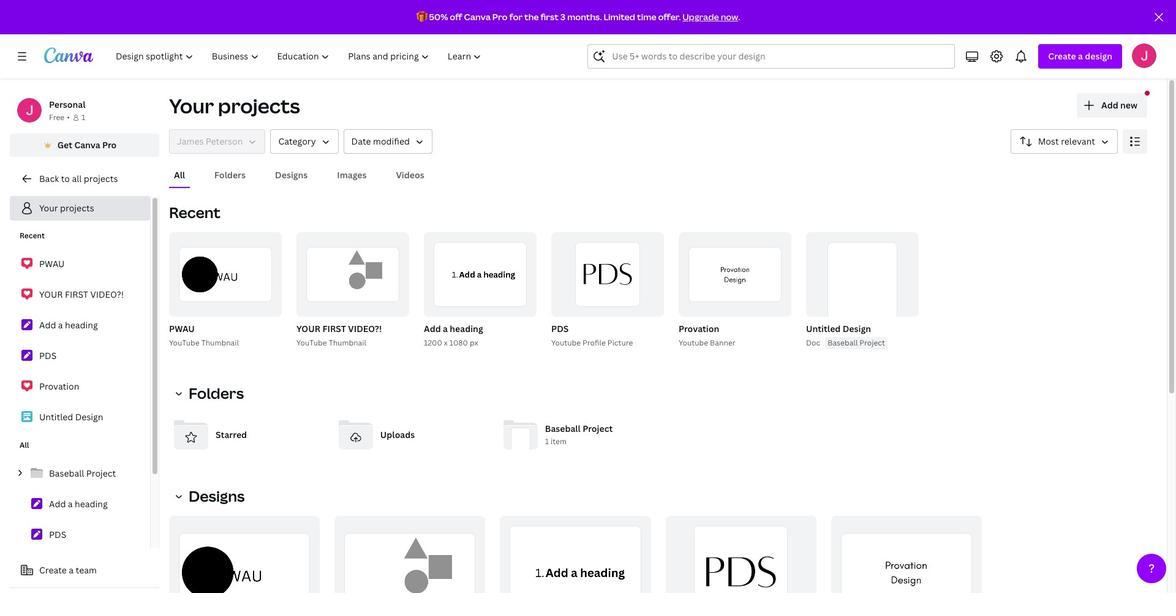 Task type: locate. For each thing, give the bounding box(es) containing it.
a inside add a heading 1200 x 1080 px
[[443, 323, 448, 335]]

0 vertical spatial your
[[39, 289, 63, 300]]

recent down all button
[[169, 202, 220, 222]]

youtube inside your first video?! youtube thumbnail
[[297, 338, 327, 348]]

youtube down your first video?! button
[[297, 338, 327, 348]]

Date modified button
[[343, 129, 433, 154]]

1 vertical spatial video?!
[[348, 323, 382, 335]]

your up james
[[169, 93, 214, 119]]

first inside your first video?! youtube thumbnail
[[323, 323, 346, 335]]

1 horizontal spatial your
[[169, 93, 214, 119]]

add a heading down your first video?! link on the left of page
[[39, 319, 98, 331]]

uploads
[[380, 429, 415, 441]]

2 horizontal spatial project
[[860, 338, 885, 348]]

uploads link
[[334, 413, 489, 457]]

0 vertical spatial pro
[[493, 11, 508, 23]]

project
[[860, 338, 885, 348], [583, 423, 613, 435], [86, 468, 116, 479]]

youtube inside provation youtube banner
[[679, 338, 708, 348]]

untitled up doc
[[806, 323, 841, 335]]

pds link
[[10, 343, 150, 369], [10, 522, 150, 548]]

2 youtube from the left
[[297, 338, 327, 348]]

top level navigation element
[[108, 44, 492, 69]]

0 vertical spatial add a heading link
[[10, 313, 150, 338]]

0 vertical spatial video?!
[[90, 289, 124, 300]]

a down the "baseball project" link
[[68, 498, 73, 510]]

a
[[1078, 50, 1083, 62], [58, 319, 63, 331], [443, 323, 448, 335], [68, 498, 73, 510], [69, 564, 74, 576]]

most
[[1038, 135, 1059, 147]]

0 horizontal spatial your
[[39, 289, 63, 300]]

0 horizontal spatial untitled
[[39, 411, 73, 423]]

1 vertical spatial 1
[[511, 302, 514, 311]]

recent
[[169, 202, 220, 222], [20, 230, 45, 241]]

thumbnail
[[201, 338, 239, 348], [329, 338, 366, 348]]

1 horizontal spatial designs
[[275, 169, 308, 181]]

0 vertical spatial all
[[174, 169, 185, 181]]

1 vertical spatial list
[[10, 461, 150, 593]]

1 left of
[[511, 302, 514, 311]]

baseball project button
[[826, 337, 888, 349]]

1 vertical spatial all
[[20, 440, 29, 450]]

peterson
[[206, 135, 243, 147]]

add left new
[[1102, 99, 1119, 111]]

untitled design down provation 'link'
[[39, 411, 103, 423]]

1 thumbnail from the left
[[201, 338, 239, 348]]

0 horizontal spatial create
[[39, 564, 67, 576]]

1 horizontal spatial project
[[583, 423, 613, 435]]

1 horizontal spatial youtube
[[679, 338, 708, 348]]

baseball project
[[828, 338, 885, 348], [49, 468, 116, 479]]

provation inside 'link'
[[39, 381, 79, 392]]

1 vertical spatial design
[[75, 411, 103, 423]]

time
[[637, 11, 657, 23]]

1 horizontal spatial canva
[[464, 11, 491, 23]]

1 horizontal spatial 1
[[511, 302, 514, 311]]

baseball project down untitled design button
[[828, 338, 885, 348]]

0 vertical spatial folders
[[214, 169, 246, 181]]

1 horizontal spatial create
[[1049, 50, 1076, 62]]

baseball down untitled design button
[[828, 338, 858, 348]]

canva right the off
[[464, 11, 491, 23]]

0 vertical spatial pds link
[[10, 343, 150, 369]]

1 horizontal spatial your projects
[[169, 93, 300, 119]]

1 vertical spatial canva
[[74, 139, 100, 151]]

list
[[10, 251, 150, 430], [10, 461, 150, 593]]

recent down your projects link
[[20, 230, 45, 241]]

0 horizontal spatial project
[[86, 468, 116, 479]]

thumbnail down your first video?! button
[[329, 338, 366, 348]]

add up 1200
[[424, 323, 441, 335]]

baseball inside baseball project 1 item
[[545, 423, 581, 435]]

all
[[72, 173, 82, 184]]

provation up banner
[[679, 323, 720, 335]]

get canva pro button
[[10, 134, 159, 157]]

1 horizontal spatial design
[[843, 323, 871, 335]]

youtube down pwau "button"
[[169, 338, 200, 348]]

heading down your first video?! link on the left of page
[[65, 319, 98, 331]]

0 vertical spatial recent
[[169, 202, 220, 222]]

off
[[450, 11, 462, 23]]

project inside the "baseball project" link
[[86, 468, 116, 479]]

2 add a heading link from the top
[[10, 491, 150, 517]]

0 horizontal spatial 1
[[81, 112, 85, 123]]

0 vertical spatial add a heading
[[39, 319, 98, 331]]

0 vertical spatial baseball project
[[828, 338, 885, 348]]

2 vertical spatial 1
[[545, 437, 549, 447]]

pro inside button
[[102, 139, 117, 151]]

a left team at the bottom left
[[69, 564, 74, 576]]

0 vertical spatial create
[[1049, 50, 1076, 62]]

1 vertical spatial folders
[[189, 383, 244, 403]]

all button
[[169, 164, 190, 187]]

1 youtube from the left
[[551, 338, 581, 348]]

baseball up item
[[545, 423, 581, 435]]

2 youtube from the left
[[679, 338, 708, 348]]

0 vertical spatial list
[[10, 251, 150, 430]]

2 vertical spatial projects
[[60, 202, 94, 214]]

add down the "baseball project" link
[[49, 498, 66, 510]]

a down your first video?! link on the left of page
[[58, 319, 63, 331]]

add
[[1102, 99, 1119, 111], [39, 319, 56, 331], [424, 323, 441, 335], [49, 498, 66, 510]]

0 horizontal spatial pwau
[[39, 258, 65, 270]]

pds link up team at the bottom left
[[10, 522, 150, 548]]

create inside dropdown button
[[1049, 50, 1076, 62]]

baseball project down untitled design link
[[49, 468, 116, 479]]

create for create a team
[[39, 564, 67, 576]]

list containing pwau
[[10, 251, 150, 430]]

1 vertical spatial baseball project
[[49, 468, 116, 479]]

your
[[169, 93, 214, 119], [39, 202, 58, 214]]

1 vertical spatial your
[[39, 202, 58, 214]]

video?! for your first video?! youtube thumbnail
[[348, 323, 382, 335]]

projects down all at the top left
[[60, 202, 94, 214]]

add a heading link down your first video?! link on the left of page
[[10, 313, 150, 338]]

offer.
[[658, 11, 681, 23]]

0 horizontal spatial video?!
[[90, 289, 124, 300]]

2
[[524, 302, 528, 311]]

folders button
[[169, 381, 251, 406]]

1 horizontal spatial recent
[[169, 202, 220, 222]]

create left design on the top of the page
[[1049, 50, 1076, 62]]

1 vertical spatial your projects
[[39, 202, 94, 214]]

untitled design up baseball project button in the right of the page
[[806, 323, 871, 335]]

your projects down the to at the top left of page
[[39, 202, 94, 214]]

your projects up peterson
[[169, 93, 300, 119]]

1 horizontal spatial video?!
[[348, 323, 382, 335]]

pro left "for"
[[493, 11, 508, 23]]

1 horizontal spatial baseball
[[545, 423, 581, 435]]

pwau for pwau
[[39, 258, 65, 270]]

untitled down provation 'link'
[[39, 411, 73, 423]]

1 vertical spatial first
[[323, 323, 346, 335]]

0 horizontal spatial baseball project
[[49, 468, 116, 479]]

provation up untitled design link
[[39, 381, 79, 392]]

provation
[[679, 323, 720, 335], [39, 381, 79, 392]]

1 add a heading link from the top
[[10, 313, 150, 338]]

1 vertical spatial add a heading link
[[10, 491, 150, 517]]

0 horizontal spatial untitled design
[[39, 411, 103, 423]]

pwau link
[[10, 251, 150, 277]]

1 vertical spatial untitled design
[[39, 411, 103, 423]]

0 vertical spatial pwau
[[39, 258, 65, 270]]

0 horizontal spatial pro
[[102, 139, 117, 151]]

🎁
[[416, 11, 427, 23]]

folders down peterson
[[214, 169, 246, 181]]

0 vertical spatial designs
[[275, 169, 308, 181]]

baseball down untitled design link
[[49, 468, 84, 479]]

design up baseball project button in the right of the page
[[843, 323, 871, 335]]

0 horizontal spatial youtube
[[169, 338, 200, 348]]

baseball
[[828, 338, 858, 348], [545, 423, 581, 435], [49, 468, 84, 479]]

video?!
[[90, 289, 124, 300], [348, 323, 382, 335]]

1 vertical spatial provation
[[39, 381, 79, 392]]

james peterson
[[177, 135, 243, 147]]

your down back
[[39, 202, 58, 214]]

2 thumbnail from the left
[[329, 338, 366, 348]]

1 vertical spatial project
[[583, 423, 613, 435]]

1 list from the top
[[10, 251, 150, 430]]

a up x
[[443, 323, 448, 335]]

1 vertical spatial pro
[[102, 139, 117, 151]]

provation for provation youtube banner
[[679, 323, 720, 335]]

1 horizontal spatial provation
[[679, 323, 720, 335]]

0 vertical spatial first
[[65, 289, 88, 300]]

projects right all at the top left
[[84, 173, 118, 184]]

🎁 50% off canva pro for the first 3 months. limited time offer. upgrade now .
[[416, 11, 740, 23]]

design
[[843, 323, 871, 335], [75, 411, 103, 423]]

banner
[[710, 338, 736, 348]]

your inside your first video?! youtube thumbnail
[[297, 323, 321, 335]]

add inside dropdown button
[[1102, 99, 1119, 111]]

youtube inside pds youtube profile picture
[[551, 338, 581, 348]]

1 horizontal spatial untitled design
[[806, 323, 871, 335]]

doc
[[806, 338, 821, 348]]

create for create a design
[[1049, 50, 1076, 62]]

1 left item
[[545, 437, 549, 447]]

0 horizontal spatial designs
[[189, 486, 245, 506]]

1 horizontal spatial pro
[[493, 11, 508, 23]]

2 horizontal spatial baseball
[[828, 338, 858, 348]]

1 inside baseball project 1 item
[[545, 437, 549, 447]]

add a heading down the "baseball project" link
[[49, 498, 108, 510]]

2 vertical spatial project
[[86, 468, 116, 479]]

pwau button
[[169, 322, 195, 337]]

youtube
[[551, 338, 581, 348], [679, 338, 708, 348]]

add a heading 1200 x 1080 px
[[424, 323, 483, 348]]

add a heading link
[[10, 313, 150, 338], [10, 491, 150, 517]]

a left design on the top of the page
[[1078, 50, 1083, 62]]

projects up peterson
[[218, 93, 300, 119]]

first for your first video?!
[[65, 289, 88, 300]]

untitled design
[[806, 323, 871, 335], [39, 411, 103, 423]]

pwau youtube thumbnail
[[169, 323, 239, 348]]

1 horizontal spatial your
[[297, 323, 321, 335]]

a inside 'button'
[[69, 564, 74, 576]]

youtube for provation
[[679, 338, 708, 348]]

designs inside dropdown button
[[189, 486, 245, 506]]

untitled inside list
[[39, 411, 73, 423]]

0 vertical spatial untitled design
[[806, 323, 871, 335]]

•
[[67, 112, 70, 123]]

provation inside provation youtube banner
[[679, 323, 720, 335]]

all inside all button
[[174, 169, 185, 181]]

designs
[[275, 169, 308, 181], [189, 486, 245, 506]]

pro
[[493, 11, 508, 23], [102, 139, 117, 151]]

add new
[[1102, 99, 1138, 111]]

1 youtube from the left
[[169, 338, 200, 348]]

design down provation 'link'
[[75, 411, 103, 423]]

untitled
[[806, 323, 841, 335], [39, 411, 73, 423]]

1 vertical spatial your
[[297, 323, 321, 335]]

folders up starred
[[189, 383, 244, 403]]

heading inside add a heading 1200 x 1080 px
[[450, 323, 483, 335]]

back to all projects
[[39, 173, 118, 184]]

video?! inside your first video?! youtube thumbnail
[[348, 323, 382, 335]]

2 horizontal spatial 1
[[545, 437, 549, 447]]

heading down the "baseball project" link
[[75, 498, 108, 510]]

modified
[[373, 135, 410, 147]]

canva
[[464, 11, 491, 23], [74, 139, 100, 151]]

1 right •
[[81, 112, 85, 123]]

0 vertical spatial project
[[860, 338, 885, 348]]

create
[[1049, 50, 1076, 62], [39, 564, 67, 576]]

0 horizontal spatial youtube
[[551, 338, 581, 348]]

0 vertical spatial design
[[843, 323, 871, 335]]

1 horizontal spatial baseball project
[[828, 338, 885, 348]]

1 horizontal spatial thumbnail
[[329, 338, 366, 348]]

0 horizontal spatial all
[[20, 440, 29, 450]]

1 horizontal spatial pwau
[[169, 323, 195, 335]]

0 horizontal spatial first
[[65, 289, 88, 300]]

add a heading link down the "baseball project" link
[[10, 491, 150, 517]]

1 horizontal spatial untitled
[[806, 323, 841, 335]]

youtube down provation button
[[679, 338, 708, 348]]

pwau inside pwau youtube thumbnail
[[169, 323, 195, 335]]

all
[[174, 169, 185, 181], [20, 440, 29, 450]]

heading up px
[[450, 323, 483, 335]]

first
[[65, 289, 88, 300], [323, 323, 346, 335]]

youtube
[[169, 338, 200, 348], [297, 338, 327, 348]]

0 horizontal spatial your
[[39, 202, 58, 214]]

picture
[[608, 338, 633, 348]]

1 horizontal spatial youtube
[[297, 338, 327, 348]]

create inside 'button'
[[39, 564, 67, 576]]

your first video?!
[[39, 289, 124, 300]]

add inside add a heading 1200 x 1080 px
[[424, 323, 441, 335]]

pro up back to all projects link on the top left
[[102, 139, 117, 151]]

youtube down pds "button"
[[551, 338, 581, 348]]

create left team at the bottom left
[[39, 564, 67, 576]]

your for your first video?!
[[39, 289, 63, 300]]

to
[[61, 173, 70, 184]]

category
[[278, 135, 316, 147]]

for
[[509, 11, 523, 23]]

project inside baseball project button
[[860, 338, 885, 348]]

0 horizontal spatial provation
[[39, 381, 79, 392]]

2 vertical spatial pds
[[49, 529, 66, 540]]

0 vertical spatial provation
[[679, 323, 720, 335]]

1 vertical spatial create
[[39, 564, 67, 576]]

thumbnail up folders dropdown button at the bottom left of page
[[201, 338, 239, 348]]

designs button
[[270, 164, 313, 187]]

pwau inside 'link'
[[39, 258, 65, 270]]

1 vertical spatial untitled
[[39, 411, 73, 423]]

x
[[444, 338, 448, 348]]

profile
[[583, 338, 606, 348]]

1
[[81, 112, 85, 123], [511, 302, 514, 311], [545, 437, 549, 447]]

youtube for pds
[[551, 338, 581, 348]]

get canva pro
[[57, 139, 117, 151]]

0 horizontal spatial canva
[[74, 139, 100, 151]]

0 horizontal spatial recent
[[20, 230, 45, 241]]

1 vertical spatial pwau
[[169, 323, 195, 335]]

1 vertical spatial recent
[[20, 230, 45, 241]]

folders
[[214, 169, 246, 181], [189, 383, 244, 403]]

canva right get
[[74, 139, 100, 151]]

1 vertical spatial baseball
[[545, 423, 581, 435]]

1 vertical spatial pds link
[[10, 522, 150, 548]]

0 horizontal spatial baseball
[[49, 468, 84, 479]]

None search field
[[588, 44, 956, 69]]

0 vertical spatial pds
[[551, 323, 569, 335]]

2 vertical spatial baseball
[[49, 468, 84, 479]]

of
[[516, 302, 523, 311]]

2 list from the top
[[10, 461, 150, 593]]

pds link up provation 'link'
[[10, 343, 150, 369]]



Task type: describe. For each thing, give the bounding box(es) containing it.
free
[[49, 112, 64, 123]]

untitled design link
[[10, 404, 150, 430]]

videos
[[396, 169, 424, 181]]

add down your first video?! link on the left of page
[[39, 319, 56, 331]]

untitled design button
[[806, 322, 871, 337]]

your first video?! link
[[10, 282, 150, 308]]

thumbnail inside your first video?! youtube thumbnail
[[329, 338, 366, 348]]

1 of 2
[[511, 302, 528, 311]]

0 horizontal spatial your projects
[[39, 202, 94, 214]]

create a design button
[[1039, 44, 1123, 69]]

1200
[[424, 338, 442, 348]]

px
[[470, 338, 478, 348]]

1 vertical spatial projects
[[84, 173, 118, 184]]

back to all projects link
[[10, 167, 159, 191]]

starred link
[[169, 413, 324, 457]]

provation button
[[679, 322, 720, 337]]

folders inside button
[[214, 169, 246, 181]]

design
[[1085, 50, 1113, 62]]

date modified
[[351, 135, 410, 147]]

1 for 1 of 2
[[511, 302, 514, 311]]

project inside baseball project 1 item
[[583, 423, 613, 435]]

baseball project link
[[10, 461, 150, 487]]

a inside dropdown button
[[1078, 50, 1083, 62]]

video?! for your first video?!
[[90, 289, 124, 300]]

baseball project 1 item
[[545, 423, 613, 447]]

first
[[541, 11, 559, 23]]

Owner button
[[169, 129, 266, 154]]

free •
[[49, 112, 70, 123]]

designs inside button
[[275, 169, 308, 181]]

0 vertical spatial canva
[[464, 11, 491, 23]]

pwau for pwau youtube thumbnail
[[169, 323, 195, 335]]

starred
[[216, 429, 247, 441]]

thumbnail inside pwau youtube thumbnail
[[201, 338, 239, 348]]

your projects link
[[10, 196, 150, 221]]

most relevant
[[1038, 135, 1096, 147]]

0 vertical spatial your projects
[[169, 93, 300, 119]]

the
[[525, 11, 539, 23]]

date
[[351, 135, 371, 147]]

your first video?! youtube thumbnail
[[297, 323, 382, 348]]

your for your first video?! youtube thumbnail
[[297, 323, 321, 335]]

canva inside button
[[74, 139, 100, 151]]

list containing baseball project
[[10, 461, 150, 593]]

create a design
[[1049, 50, 1113, 62]]

new
[[1121, 99, 1138, 111]]

baseball project inside list
[[49, 468, 116, 479]]

youtube inside pwau youtube thumbnail
[[169, 338, 200, 348]]

provation for provation
[[39, 381, 79, 392]]

pds inside pds youtube profile picture
[[551, 323, 569, 335]]

first for your first video?! youtube thumbnail
[[323, 323, 346, 335]]

Category button
[[270, 129, 339, 154]]

2 pds link from the top
[[10, 522, 150, 548]]

now
[[721, 11, 738, 23]]

1 vertical spatial pds
[[39, 350, 57, 362]]

folders inside dropdown button
[[189, 383, 244, 403]]

baseball inside button
[[828, 338, 858, 348]]

a for first add a heading link from the bottom of the page
[[68, 498, 73, 510]]

pds youtube profile picture
[[551, 323, 633, 348]]

Search search field
[[612, 45, 931, 68]]

folders button
[[210, 164, 251, 187]]

videos button
[[391, 164, 429, 187]]

create a team button
[[10, 558, 159, 583]]

months.
[[567, 11, 602, 23]]

create a team
[[39, 564, 97, 576]]

add new button
[[1077, 93, 1148, 118]]

personal
[[49, 99, 85, 110]]

your first video?! button
[[297, 322, 382, 337]]

designs button
[[169, 484, 252, 509]]

.
[[738, 11, 740, 23]]

0 horizontal spatial design
[[75, 411, 103, 423]]

james
[[177, 135, 204, 147]]

3
[[561, 11, 566, 23]]

james peterson image
[[1132, 44, 1157, 68]]

relevant
[[1061, 135, 1096, 147]]

1 vertical spatial add a heading
[[49, 498, 108, 510]]

add a heading button
[[424, 322, 483, 337]]

upgrade
[[683, 11, 719, 23]]

provation link
[[10, 374, 150, 400]]

back
[[39, 173, 59, 184]]

untitled inside button
[[806, 323, 841, 335]]

baseball project inside baseball project button
[[828, 338, 885, 348]]

design inside button
[[843, 323, 871, 335]]

0 vertical spatial projects
[[218, 93, 300, 119]]

1 pds link from the top
[[10, 343, 150, 369]]

a for 2nd add a heading link from the bottom of the page
[[58, 319, 63, 331]]

images
[[337, 169, 367, 181]]

provation youtube banner
[[679, 323, 736, 348]]

team
[[76, 564, 97, 576]]

upgrade now button
[[683, 11, 738, 23]]

pds button
[[551, 322, 569, 337]]

images button
[[332, 164, 372, 187]]

50%
[[429, 11, 448, 23]]

a for the create a team 'button' at the bottom left of page
[[69, 564, 74, 576]]

item
[[551, 437, 567, 447]]

1080
[[450, 338, 468, 348]]

0 vertical spatial your
[[169, 93, 214, 119]]

Sort by button
[[1011, 129, 1118, 154]]

1 for 1
[[81, 112, 85, 123]]

get
[[57, 139, 72, 151]]

baseball inside list
[[49, 468, 84, 479]]

limited
[[604, 11, 636, 23]]



Task type: vqa. For each thing, say whether or not it's contained in the screenshot.
FIRST corresponding to YOUR FIRST VIDEO?!
yes



